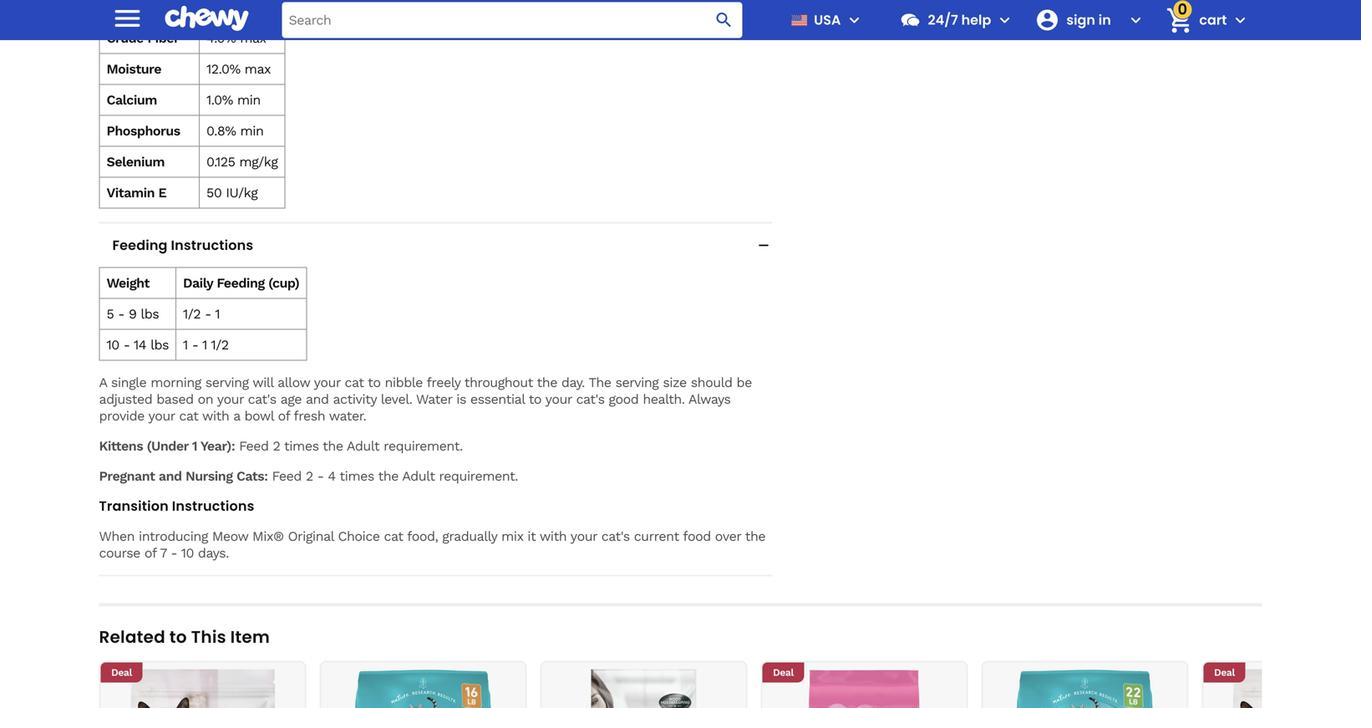Task type: locate. For each thing, give the bounding box(es) containing it.
0.8%
[[207, 123, 236, 139]]

1 vertical spatial feeding
[[217, 275, 265, 291]]

0 horizontal spatial adult
[[347, 438, 380, 454]]

and down (under
[[159, 468, 182, 484]]

feed down kittens (under 1 year): feed 2 times the adult requirement.
[[272, 468, 302, 484]]

submit search image
[[714, 10, 734, 30]]

0 horizontal spatial with
[[202, 408, 229, 424]]

of inside when introducing meow mix® original choice cat food, gradually mix it with your cat's current food over the course of 7 - 10 days.
[[145, 545, 156, 561]]

1 horizontal spatial and
[[306, 391, 329, 407]]

menu image
[[111, 1, 144, 35]]

1 horizontal spatial serving
[[616, 375, 659, 391]]

- right 5
[[118, 306, 125, 322]]

a
[[99, 375, 107, 391]]

purina one tender selects blend with real chicken dry cat food, 16-lb bag image
[[328, 669, 519, 708]]

2 vertical spatial to
[[170, 626, 187, 649]]

1 vertical spatial adult
[[402, 468, 435, 484]]

to
[[368, 375, 381, 391], [529, 391, 542, 407], [170, 626, 187, 649]]

mg/kg
[[239, 154, 278, 170]]

is
[[457, 391, 466, 407]]

0 horizontal spatial 2
[[273, 438, 280, 454]]

serving
[[206, 375, 249, 391], [616, 375, 659, 391]]

mix®
[[252, 529, 284, 544]]

1 vertical spatial of
[[145, 545, 156, 561]]

feeding
[[112, 236, 168, 255], [217, 275, 265, 291]]

0 horizontal spatial times
[[284, 438, 319, 454]]

your
[[314, 375, 341, 391], [217, 391, 244, 407], [546, 391, 572, 407], [148, 408, 175, 424], [571, 529, 598, 544]]

times right 4
[[340, 468, 374, 484]]

cat's down the
[[577, 391, 605, 407]]

the right "over"
[[746, 529, 766, 544]]

- left 14
[[123, 337, 130, 353]]

1 horizontal spatial feeding
[[217, 275, 265, 291]]

0 horizontal spatial 1/2
[[183, 306, 201, 322]]

cat's left current
[[602, 529, 630, 544]]

0 vertical spatial min
[[237, 92, 261, 108]]

1/2 down 1/2 - 1
[[211, 337, 229, 353]]

requirement. down a single morning serving will allow your cat to nibble freely throughout the day. the serving size should be adjusted based on your cat's age and activity level. water is essential to your cat's good health. always provide your cat with a bowl of fresh water.
[[384, 438, 463, 454]]

cart link
[[1160, 0, 1228, 40]]

lbs right the 9
[[141, 306, 159, 322]]

1/2 down daily
[[183, 306, 201, 322]]

1 horizontal spatial feed
[[272, 468, 302, 484]]

this
[[191, 626, 226, 649]]

and
[[306, 391, 329, 407], [159, 468, 182, 484]]

with inside when introducing meow mix® original choice cat food, gradually mix it with your cat's current food over the course of 7 - 10 days.
[[540, 529, 567, 544]]

cat down based
[[179, 408, 198, 424]]

requirement.
[[384, 438, 463, 454], [439, 468, 518, 484]]

2
[[273, 438, 280, 454], [306, 468, 313, 484]]

1 vertical spatial lbs
[[151, 337, 169, 353]]

fresh
[[294, 408, 325, 424]]

with down "on"
[[202, 408, 229, 424]]

chewy support image
[[900, 9, 922, 31]]

transition
[[99, 497, 169, 516]]

2 horizontal spatial deal
[[1215, 667, 1236, 679]]

1 horizontal spatial 2
[[306, 468, 313, 484]]

adult
[[347, 438, 380, 454], [402, 468, 435, 484]]

calcium
[[107, 92, 157, 108]]

0 vertical spatial 2
[[273, 438, 280, 454]]

times up pregnant and nursing cats: feed 2 - 4 times the adult requirement.
[[284, 438, 319, 454]]

3 deal from the left
[[1215, 667, 1236, 679]]

feed up 'cats:'
[[239, 438, 269, 454]]

max right 4.0%
[[240, 30, 266, 46]]

24/7 help
[[928, 10, 992, 29]]

your right it
[[571, 529, 598, 544]]

0 vertical spatial requirement.
[[384, 438, 463, 454]]

2 horizontal spatial cat
[[384, 529, 403, 544]]

level.
[[381, 391, 413, 407]]

1 for 1
[[202, 337, 207, 353]]

0 vertical spatial feeding
[[112, 236, 168, 255]]

the inside a single morning serving will allow your cat to nibble freely throughout the day. the serving size should be adjusted based on your cat's age and activity level. water is essential to your cat's good health. always provide your cat with a bowl of fresh water.
[[537, 375, 558, 391]]

- right 7
[[171, 545, 177, 561]]

moisture
[[107, 61, 161, 77]]

cat left 'food,'
[[384, 529, 403, 544]]

min right '0.8%'
[[240, 123, 264, 139]]

usa
[[814, 10, 841, 29]]

to up activity
[[368, 375, 381, 391]]

10
[[107, 337, 119, 353], [181, 545, 194, 561]]

1 horizontal spatial 10
[[181, 545, 194, 561]]

1 vertical spatial times
[[340, 468, 374, 484]]

0 horizontal spatial to
[[170, 626, 187, 649]]

1 vertical spatial and
[[159, 468, 182, 484]]

cats:
[[237, 468, 268, 484]]

1 for kittens
[[192, 438, 197, 454]]

of
[[278, 408, 290, 424], [145, 545, 156, 561]]

daily feeding (cup)
[[183, 275, 300, 291]]

1 vertical spatial to
[[529, 391, 542, 407]]

days.
[[198, 545, 229, 561]]

transition instructions
[[99, 497, 255, 516]]

1.0% min
[[207, 92, 261, 108]]

0 vertical spatial times
[[284, 438, 319, 454]]

phosphorus
[[107, 123, 180, 139]]

instructions up daily
[[171, 236, 254, 255]]

2 deal from the left
[[773, 667, 794, 679]]

feeding right daily
[[217, 275, 265, 291]]

cat's down will
[[248, 391, 276, 407]]

instructions for feeding instructions
[[171, 236, 254, 255]]

lbs
[[141, 306, 159, 322], [151, 337, 169, 353]]

the left day.
[[537, 375, 558, 391]]

help menu image
[[995, 10, 1015, 30]]

usa button
[[785, 0, 865, 40]]

be
[[737, 375, 752, 391]]

always
[[689, 391, 731, 407]]

to right essential
[[529, 391, 542, 407]]

0 vertical spatial with
[[202, 408, 229, 424]]

1 vertical spatial max
[[245, 61, 271, 77]]

nursing
[[186, 468, 233, 484]]

feeding instructions image
[[756, 237, 772, 254]]

lbs for 10 - 14 lbs
[[151, 337, 169, 353]]

0 horizontal spatial of
[[145, 545, 156, 561]]

0 horizontal spatial serving
[[206, 375, 249, 391]]

2 vertical spatial cat
[[384, 529, 403, 544]]

1 horizontal spatial with
[[540, 529, 567, 544]]

serving up "on"
[[206, 375, 249, 391]]

0 horizontal spatial feeding
[[112, 236, 168, 255]]

0 vertical spatial cat
[[345, 375, 364, 391]]

freely
[[427, 375, 461, 391]]

0 vertical spatial 1/2
[[183, 306, 201, 322]]

1 horizontal spatial of
[[278, 408, 290, 424]]

0 vertical spatial max
[[240, 30, 266, 46]]

instructions down nursing
[[172, 497, 255, 516]]

1 vertical spatial cat
[[179, 408, 198, 424]]

the
[[537, 375, 558, 391], [323, 438, 343, 454], [378, 468, 399, 484], [746, 529, 766, 544]]

1 vertical spatial min
[[240, 123, 264, 139]]

crude
[[107, 30, 144, 46]]

sign in link
[[1029, 0, 1123, 40]]

cat up activity
[[345, 375, 364, 391]]

adult up 'food,'
[[402, 468, 435, 484]]

year):
[[201, 438, 235, 454]]

your down based
[[148, 408, 175, 424]]

your up activity
[[314, 375, 341, 391]]

list containing deal
[[99, 661, 1362, 708]]

of left 7
[[145, 545, 156, 561]]

instructions for transition instructions
[[172, 497, 255, 516]]

to left this
[[170, 626, 187, 649]]

min
[[237, 92, 261, 108], [240, 123, 264, 139]]

- for 1
[[192, 337, 198, 353]]

0 vertical spatial feed
[[239, 438, 269, 454]]

adult down water.
[[347, 438, 380, 454]]

gradually
[[443, 529, 497, 544]]

0 vertical spatial lbs
[[141, 306, 159, 322]]

list
[[99, 661, 1362, 708]]

max for 4.0% max
[[240, 30, 266, 46]]

1 horizontal spatial adult
[[402, 468, 435, 484]]

pregnant and nursing cats: feed 2 - 4 times the adult requirement.
[[99, 468, 518, 484]]

- up 1 - 1 1/2
[[205, 306, 211, 322]]

1 vertical spatial 1/2
[[211, 337, 229, 353]]

and up 'fresh' at the bottom left of the page
[[306, 391, 329, 407]]

over
[[715, 529, 742, 544]]

1 horizontal spatial deal
[[773, 667, 794, 679]]

2 serving from the left
[[616, 375, 659, 391]]

deal
[[111, 667, 132, 679], [773, 667, 794, 679], [1215, 667, 1236, 679]]

0 vertical spatial of
[[278, 408, 290, 424]]

1 vertical spatial feed
[[272, 468, 302, 484]]

4.0% max
[[207, 30, 266, 46]]

1 horizontal spatial to
[[368, 375, 381, 391]]

cat's
[[248, 391, 276, 407], [577, 391, 605, 407], [602, 529, 630, 544]]

- down 1/2 - 1
[[192, 337, 198, 353]]

(under
[[147, 438, 189, 454]]

1 horizontal spatial cat
[[345, 375, 364, 391]]

max
[[240, 30, 266, 46], [245, 61, 271, 77]]

it
[[528, 529, 536, 544]]

2 left 4
[[306, 468, 313, 484]]

5
[[107, 306, 114, 322]]

related to this item
[[99, 626, 270, 649]]

daily
[[183, 275, 213, 291]]

0 vertical spatial 10
[[107, 337, 119, 353]]

0 horizontal spatial and
[[159, 468, 182, 484]]

with right it
[[540, 529, 567, 544]]

0 horizontal spatial deal
[[111, 667, 132, 679]]

a
[[233, 408, 240, 424]]

10 left 14
[[107, 337, 119, 353]]

kittens
[[99, 438, 143, 454]]

24/7 help link
[[893, 0, 992, 40]]

min right 1.0%
[[237, 92, 261, 108]]

0 vertical spatial instructions
[[171, 236, 254, 255]]

1 vertical spatial with
[[540, 529, 567, 544]]

lbs right 14
[[151, 337, 169, 353]]

1 vertical spatial requirement.
[[439, 468, 518, 484]]

selenium
[[107, 154, 165, 170]]

0 vertical spatial adult
[[347, 438, 380, 454]]

min for 1.0% min
[[237, 92, 261, 108]]

1 vertical spatial 2
[[306, 468, 313, 484]]

1 deal from the left
[[111, 667, 132, 679]]

feeding up weight
[[112, 236, 168, 255]]

14
[[134, 337, 146, 353]]

0.125 mg/kg
[[207, 154, 278, 170]]

-
[[118, 306, 125, 322], [205, 306, 211, 322], [123, 337, 130, 353], [192, 337, 198, 353], [317, 468, 324, 484], [171, 545, 177, 561]]

activity
[[333, 391, 377, 407]]

requirement. up gradually
[[439, 468, 518, 484]]

1 for 1/2
[[215, 306, 220, 322]]

(cup)
[[268, 275, 300, 291]]

max right the "12.0%"
[[245, 61, 271, 77]]

good
[[609, 391, 639, 407]]

10 down introducing
[[181, 545, 194, 561]]

1 vertical spatial 10
[[181, 545, 194, 561]]

1 vertical spatial instructions
[[172, 497, 255, 516]]

0 horizontal spatial feed
[[239, 438, 269, 454]]

bowl
[[245, 408, 274, 424]]

of down age
[[278, 408, 290, 424]]

your down day.
[[546, 391, 572, 407]]

0 vertical spatial and
[[306, 391, 329, 407]]

serving up good
[[616, 375, 659, 391]]

deal for dr. elsey's cleanprotein salmon kibble cat dry food, 2.0-lb bag 'image'
[[111, 667, 132, 679]]

2 down bowl
[[273, 438, 280, 454]]

fiber
[[147, 30, 179, 46]]

day.
[[562, 375, 585, 391]]

purina pro plan liveclear adult 7+ prime plus longer life formula dry cat food, 3.2-lb bag image
[[549, 669, 739, 708]]



Task type: describe. For each thing, give the bounding box(es) containing it.
when
[[99, 529, 135, 544]]

with inside a single morning serving will allow your cat to nibble freely throughout the day. the serving size should be adjusted based on your cat's age and activity level. water is essential to your cat's good health. always provide your cat with a bowl of fresh water.
[[202, 408, 229, 424]]

1 horizontal spatial 1/2
[[211, 337, 229, 353]]

iu/kg
[[226, 185, 258, 201]]

- for 1/2
[[205, 306, 211, 322]]

- for 5
[[118, 306, 125, 322]]

water.
[[329, 408, 366, 424]]

cart menu image
[[1231, 10, 1251, 30]]

of inside a single morning serving will allow your cat to nibble freely throughout the day. the serving size should be adjusted based on your cat's age and activity level. water is essential to your cat's good health. always provide your cat with a bowl of fresh water.
[[278, 408, 290, 424]]

current
[[634, 529, 679, 544]]

1 horizontal spatial times
[[340, 468, 374, 484]]

0.8% min
[[207, 123, 264, 139]]

0 horizontal spatial 10
[[107, 337, 119, 353]]

2 for times
[[273, 438, 280, 454]]

size
[[663, 375, 687, 391]]

chewy home image
[[165, 0, 249, 37]]

a single morning serving will allow your cat to nibble freely throughout the day. the serving size should be adjusted based on your cat's age and activity level. water is essential to your cat's good health. always provide your cat with a bowl of fresh water.
[[99, 375, 752, 424]]

cat inside when introducing meow mix® original choice cat food, gradually mix it with your cat's current food over the course of 7 - 10 days.
[[384, 529, 403, 544]]

1 serving from the left
[[206, 375, 249, 391]]

50
[[207, 185, 222, 201]]

account menu image
[[1126, 10, 1147, 30]]

the right 4
[[378, 468, 399, 484]]

min for 0.8% min
[[240, 123, 264, 139]]

Product search field
[[282, 2, 743, 38]]

and inside a single morning serving will allow your cat to nibble freely throughout the day. the serving size should be adjusted based on your cat's age and activity level. water is essential to your cat's good health. always provide your cat with a bowl of fresh water.
[[306, 391, 329, 407]]

the
[[589, 375, 612, 391]]

lbs for 5 - 9 lbs
[[141, 306, 159, 322]]

introducing
[[139, 529, 208, 544]]

- for 10
[[123, 337, 130, 353]]

2 horizontal spatial to
[[529, 391, 542, 407]]

original
[[288, 529, 334, 544]]

crude fiber
[[107, 30, 179, 46]]

on
[[198, 391, 213, 407]]

kittens (under 1 year): feed 2 times the adult requirement.
[[99, 438, 463, 454]]

- left 4
[[317, 468, 324, 484]]

in
[[1099, 10, 1112, 29]]

the up 4
[[323, 438, 343, 454]]

1 - 1 1/2
[[183, 337, 229, 353]]

health.
[[643, 391, 685, 407]]

related
[[99, 626, 165, 649]]

7
[[160, 545, 167, 561]]

e
[[158, 185, 167, 201]]

single
[[111, 375, 147, 391]]

provide
[[99, 408, 145, 424]]

0.125
[[207, 154, 235, 170]]

throughout
[[465, 375, 533, 391]]

adjusted
[[99, 391, 152, 407]]

weight
[[107, 275, 150, 291]]

morning
[[151, 375, 201, 391]]

dr. elsey's cleanprotein salmon kibble cat dry food, 2.0-lb bag image
[[107, 669, 298, 708]]

your inside when introducing meow mix® original choice cat food, gradually mix it with your cat's current food over the course of 7 - 10 days.
[[571, 529, 598, 544]]

feed for cats:
[[272, 468, 302, 484]]

essential
[[471, 391, 525, 407]]

feeding instructions
[[112, 236, 254, 255]]

deal for iams proactive health sensitive digestion & skin turkey dry cat food, 13-lb bag image on the bottom right of the page
[[773, 667, 794, 679]]

1/2 - 1
[[183, 306, 220, 322]]

when introducing meow mix® original choice cat food, gradually mix it with your cat's current food over the course of 7 - 10 days.
[[99, 529, 766, 561]]

item
[[230, 626, 270, 649]]

food
[[683, 529, 711, 544]]

the inside when introducing meow mix® original choice cat food, gradually mix it with your cat's current food over the course of 7 - 10 days.
[[746, 529, 766, 544]]

nibble
[[385, 375, 423, 391]]

water
[[416, 391, 452, 407]]

iams proactive health sensitive digestion & skin turkey dry cat food, 13-lb bag image
[[770, 669, 960, 708]]

pregnant
[[99, 468, 155, 484]]

4.0%
[[207, 30, 236, 46]]

course
[[99, 545, 140, 561]]

age
[[281, 391, 302, 407]]

vitamin
[[107, 185, 155, 201]]

- inside when introducing meow mix® original choice cat food, gradually mix it with your cat's current food over the course of 7 - 10 days.
[[171, 545, 177, 561]]

1.0%
[[207, 92, 233, 108]]

menu image
[[845, 10, 865, 30]]

will
[[253, 375, 274, 391]]

10 - 14 lbs
[[107, 337, 169, 353]]

2 for -
[[306, 468, 313, 484]]

your up a at the left bottom of page
[[217, 391, 244, 407]]

should
[[691, 375, 733, 391]]

0 horizontal spatial cat
[[179, 408, 198, 424]]

help
[[962, 10, 992, 29]]

cart
[[1200, 10, 1228, 29]]

cat's inside when introducing meow mix® original choice cat food, gradually mix it with your cat's current food over the course of 7 - 10 days.
[[602, 529, 630, 544]]

10 inside when introducing meow mix® original choice cat food, gradually mix it with your cat's current food over the course of 7 - 10 days.
[[181, 545, 194, 561]]

24/7
[[928, 10, 959, 29]]

0 vertical spatial to
[[368, 375, 381, 391]]

allow
[[278, 375, 310, 391]]

Search text field
[[282, 2, 743, 38]]

choice
[[338, 529, 380, 544]]

5 - 9 lbs
[[107, 306, 159, 322]]

4
[[328, 468, 336, 484]]

based
[[157, 391, 194, 407]]

meow
[[212, 529, 248, 544]]

mix
[[502, 529, 524, 544]]

vitamin e
[[107, 185, 167, 201]]

max for 12.0% max
[[245, 61, 271, 77]]

sign in
[[1067, 10, 1112, 29]]

items image
[[1165, 6, 1195, 35]]

12.0%
[[207, 61, 241, 77]]

purina one +plus indoor advantage with real turkey natural adult dry cat food, 22-lb bag image
[[990, 669, 1181, 708]]

12.0% max
[[207, 61, 271, 77]]

feed for year):
[[239, 438, 269, 454]]



Task type: vqa. For each thing, say whether or not it's contained in the screenshot.


